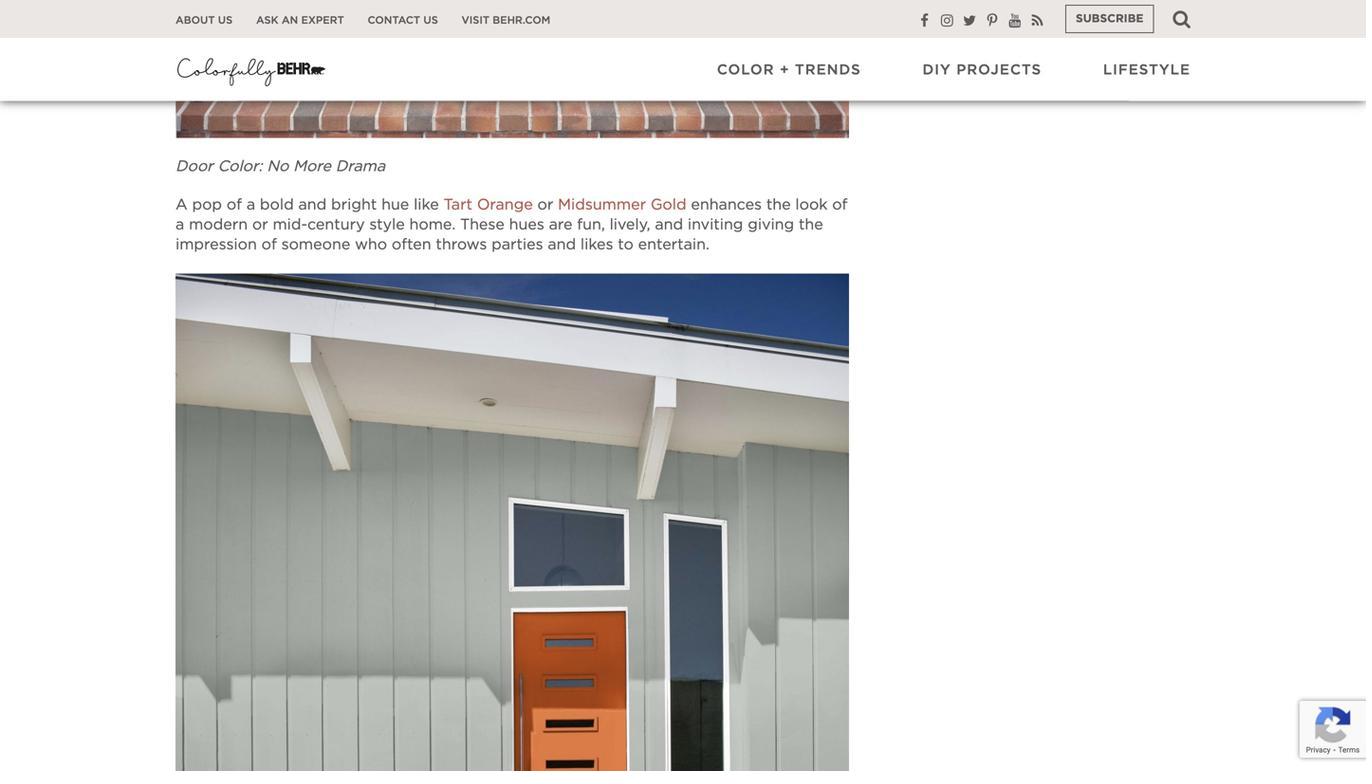 Task type: locate. For each thing, give the bounding box(es) containing it.
2 us from the left
[[424, 15, 438, 26]]

inviting
[[688, 217, 744, 233]]

us right about
[[218, 15, 233, 26]]

someone
[[282, 237, 351, 252]]

us right contact
[[424, 15, 438, 26]]

of down mid-
[[262, 237, 277, 252]]

contact
[[368, 15, 421, 26]]

0 horizontal spatial or
[[252, 217, 268, 233]]

contact us
[[368, 15, 438, 26]]

or up 'are' at the left top of the page
[[538, 198, 554, 213]]

+
[[780, 63, 790, 77]]

the
[[767, 198, 791, 213], [799, 217, 824, 233]]

and up mid-
[[299, 198, 327, 213]]

a
[[247, 198, 255, 213], [176, 217, 184, 233]]

are
[[549, 217, 573, 233]]

1 vertical spatial and
[[655, 217, 684, 233]]

tart
[[444, 198, 473, 213]]

2 horizontal spatial and
[[655, 217, 684, 233]]

bright
[[331, 198, 377, 213]]

ask an expert
[[256, 15, 344, 26]]

entertain.
[[638, 237, 710, 252]]

to
[[618, 237, 634, 252]]

midsummer gold link
[[558, 198, 687, 213]]

0 horizontal spatial us
[[218, 15, 233, 26]]

search image
[[1174, 9, 1191, 28]]

a home showing the front door painted in a red hue. image
[[176, 0, 850, 138]]

lifestyle link
[[1104, 61, 1191, 80]]

of right look
[[833, 198, 848, 213]]

bold
[[260, 198, 294, 213]]

and down gold
[[655, 217, 684, 233]]

1 horizontal spatial us
[[424, 15, 438, 26]]

parties
[[492, 237, 544, 252]]

pop
[[192, 198, 222, 213]]

0 vertical spatial or
[[538, 198, 554, 213]]

1 horizontal spatial or
[[538, 198, 554, 213]]

no
[[267, 159, 289, 174]]

enhances
[[691, 198, 762, 213]]

0 horizontal spatial a
[[176, 217, 184, 233]]

behr.com
[[493, 15, 551, 26]]

0 horizontal spatial of
[[227, 198, 242, 213]]

diy projects link
[[923, 61, 1042, 80]]

often
[[392, 237, 432, 252]]

of
[[227, 198, 242, 213], [833, 198, 848, 213], [262, 237, 277, 252]]

1 horizontal spatial a
[[247, 198, 255, 213]]

1 vertical spatial or
[[252, 217, 268, 233]]

a inside enhances the look of a modern or mid-century style home. these hues are fun, lively, and inviting giving the impression of someone who often throws parties and likes to entertain.
[[176, 217, 184, 233]]

1 us from the left
[[218, 15, 233, 26]]

0 horizontal spatial and
[[299, 198, 327, 213]]

of up modern
[[227, 198, 242, 213]]

visit behr.com link
[[462, 14, 551, 27]]

subscribe link
[[1066, 5, 1155, 33]]

about us
[[176, 15, 233, 26]]

midsummer
[[558, 198, 646, 213]]

us
[[218, 15, 233, 26], [424, 15, 438, 26]]

0 horizontal spatial the
[[767, 198, 791, 213]]

0 vertical spatial the
[[767, 198, 791, 213]]

about us link
[[176, 14, 233, 27]]

expert
[[301, 15, 344, 26]]

us for about us
[[218, 15, 233, 26]]

or
[[538, 198, 554, 213], [252, 217, 268, 233]]

impression
[[176, 237, 257, 252]]

1 vertical spatial a
[[176, 217, 184, 233]]

a pop of a bold and bright hue like tart orange or midsummer gold
[[176, 198, 687, 213]]

a
[[176, 198, 188, 213]]

and
[[299, 198, 327, 213], [655, 217, 684, 233], [548, 237, 576, 252]]

hue
[[382, 198, 409, 213]]

diy
[[923, 63, 952, 77]]

us inside 'link'
[[218, 15, 233, 26]]

color + trends
[[717, 63, 862, 77]]

the down look
[[799, 217, 824, 233]]

colorfully behr image
[[176, 52, 327, 90]]

the up giving
[[767, 198, 791, 213]]

and down 'are' at the left top of the page
[[548, 237, 576, 252]]

or down the bold
[[252, 217, 268, 233]]

1 vertical spatial the
[[799, 217, 824, 233]]

a left the bold
[[247, 198, 255, 213]]

1 horizontal spatial and
[[548, 237, 576, 252]]

door
[[176, 159, 213, 174]]

look
[[796, 198, 828, 213]]

a down a
[[176, 217, 184, 233]]



Task type: describe. For each thing, give the bounding box(es) containing it.
trends
[[795, 63, 862, 77]]

fun,
[[577, 217, 605, 233]]

2 vertical spatial and
[[548, 237, 576, 252]]

1 horizontal spatial of
[[262, 237, 277, 252]]

home.
[[410, 217, 456, 233]]

who
[[355, 237, 387, 252]]

0 vertical spatial and
[[299, 198, 327, 213]]

0 vertical spatial a
[[247, 198, 255, 213]]

1 horizontal spatial the
[[799, 217, 824, 233]]

visit
[[462, 15, 490, 26]]

subscribe
[[1076, 13, 1144, 25]]

enhances the look of a modern or mid-century style home. these hues are fun, lively, and inviting giving the impression of someone who often throws parties and likes to entertain.
[[176, 198, 848, 252]]

color:
[[218, 159, 263, 174]]

a home showing the front door painted in an orange hue. image
[[176, 274, 850, 772]]

tart orange link
[[444, 198, 533, 213]]

ask
[[256, 15, 279, 26]]

likes
[[581, 237, 614, 252]]

these
[[460, 217, 505, 233]]

modern
[[189, 217, 248, 233]]

lifestyle
[[1104, 63, 1191, 77]]

giving
[[748, 217, 795, 233]]

ask an expert link
[[256, 14, 344, 27]]

style
[[370, 217, 405, 233]]

hues
[[509, 217, 545, 233]]

throws
[[436, 237, 487, 252]]

2 horizontal spatial of
[[833, 198, 848, 213]]

orange
[[477, 198, 533, 213]]

contact us link
[[368, 14, 438, 27]]

lively,
[[610, 217, 651, 233]]

door color: no more drama
[[176, 159, 385, 174]]

an
[[282, 15, 298, 26]]

about
[[176, 15, 215, 26]]

more
[[293, 159, 331, 174]]

drama
[[336, 159, 385, 174]]

like
[[414, 198, 439, 213]]

color
[[717, 63, 775, 77]]

visit behr.com
[[462, 15, 551, 26]]

us for contact us
[[424, 15, 438, 26]]

projects
[[957, 63, 1042, 77]]

gold
[[651, 198, 687, 213]]

century
[[308, 217, 365, 233]]

mid-
[[273, 217, 308, 233]]

color + trends link
[[717, 61, 862, 80]]

or inside enhances the look of a modern or mid-century style home. these hues are fun, lively, and inviting giving the impression of someone who often throws parties and likes to entertain.
[[252, 217, 268, 233]]

diy projects
[[923, 63, 1042, 77]]



Task type: vqa. For each thing, say whether or not it's contained in the screenshot.
Ask an Expert LINK on the left top of page
yes



